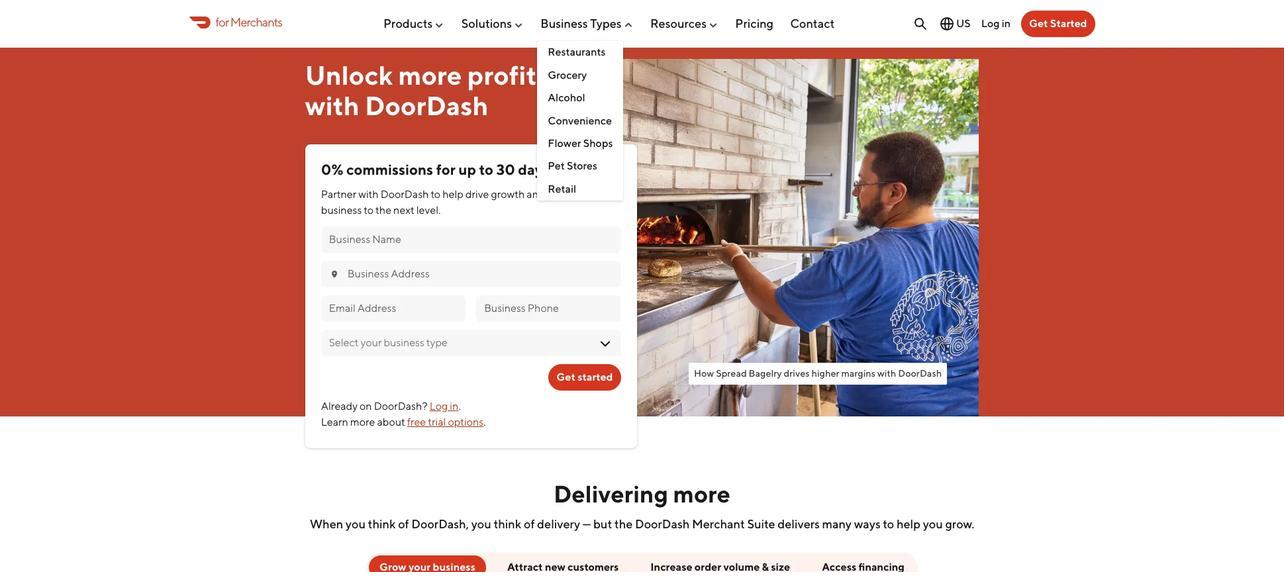 Task type: describe. For each thing, give the bounding box(es) containing it.
us
[[956, 17, 971, 30]]

business types
[[541, 16, 622, 30]]

1 horizontal spatial log
[[981, 17, 1000, 30]]

log inside already on doordash? log in . learn more about free trial options .
[[430, 400, 448, 413]]

and
[[527, 188, 545, 201]]

next
[[394, 204, 414, 216]]

1 horizontal spatial the
[[615, 517, 633, 531]]

contact link
[[790, 11, 835, 36]]

doordash,
[[412, 517, 469, 531]]

how
[[694, 368, 714, 379]]

on
[[360, 400, 372, 413]]

when
[[310, 517, 343, 531]]

doordash inside partner with doordash to help drive growth and take your business to the next level.
[[381, 188, 429, 201]]

flower shops link
[[537, 132, 624, 155]]

1 think from the left
[[368, 517, 396, 531]]

0 horizontal spatial log in link
[[430, 400, 459, 413]]

flower shops
[[548, 137, 613, 150]]

contact
[[790, 16, 835, 30]]

started
[[578, 371, 613, 383]]

already on doordash? log in . learn more about free trial options .
[[321, 400, 486, 428]]

Email Address email field
[[329, 301, 458, 316]]

partner with doordash to help drive growth and take your business to the next level.
[[321, 188, 591, 216]]

solutions link
[[461, 11, 524, 36]]

for merchants
[[216, 15, 282, 29]]

2 you from the left
[[471, 517, 491, 531]]

unlock more profits with doordash
[[305, 59, 549, 121]]

stores
[[567, 160, 598, 172]]

many
[[822, 517, 852, 531]]

1 vertical spatial .
[[484, 416, 486, 428]]

location pin image
[[329, 269, 340, 279]]

for merchants link
[[189, 13, 282, 31]]

retail link
[[537, 178, 624, 201]]

business
[[541, 16, 588, 30]]

with inside partner with doordash to help drive growth and take your business to the next level.
[[359, 188, 379, 201]]

0% commissions for up to 30 days
[[321, 161, 549, 178]]

1 horizontal spatial in
[[1002, 17, 1011, 30]]

drive
[[466, 188, 489, 201]]

ways
[[854, 517, 881, 531]]

solutions
[[461, 16, 512, 30]]

more for delivering
[[673, 479, 731, 508]]

get started button
[[1021, 11, 1095, 37]]

doordash inside unlock more profits with doordash
[[365, 90, 488, 121]]

1 you from the left
[[346, 517, 366, 531]]

alcohol
[[548, 91, 585, 104]]

doordash?
[[374, 400, 428, 413]]

delivering more
[[554, 479, 731, 508]]

restaurants link
[[537, 41, 624, 64]]

pet
[[548, 160, 565, 172]]

pricing link
[[735, 11, 774, 36]]

1 vertical spatial for
[[436, 161, 456, 178]]

business
[[321, 204, 362, 216]]

bagelry
[[749, 368, 782, 379]]

0 horizontal spatial .
[[459, 400, 461, 413]]

suite
[[747, 517, 775, 531]]

to right the up
[[479, 161, 493, 178]]

delivery
[[537, 517, 580, 531]]

learn
[[321, 416, 348, 428]]

options
[[448, 416, 484, 428]]

level.
[[416, 204, 441, 216]]

profits
[[468, 59, 549, 91]]

get for get started
[[1029, 17, 1048, 30]]

already
[[321, 400, 358, 413]]

more for unlock
[[398, 59, 462, 91]]

to up level.
[[431, 188, 441, 201]]

doordash down delivering more
[[635, 517, 690, 531]]

Business Name text field
[[329, 232, 613, 247]]

merchants
[[230, 15, 282, 29]]

products
[[384, 16, 433, 30]]

in inside already on doordash? log in . learn more about free trial options .
[[450, 400, 459, 413]]

get started
[[557, 371, 613, 383]]

your
[[569, 188, 591, 201]]

to right 'business'
[[364, 204, 374, 216]]

how spread bagelry drives higher margins with doordash link
[[689, 363, 947, 385]]

0 vertical spatial for
[[216, 15, 229, 29]]

commissions
[[346, 161, 433, 178]]

log in
[[981, 17, 1011, 30]]

delivering
[[554, 479, 668, 508]]



Task type: locate. For each thing, give the bounding box(es) containing it.
shops
[[583, 137, 613, 150]]

margins
[[842, 368, 876, 379]]

more down products 'link'
[[398, 59, 462, 91]]

convenience link
[[537, 110, 624, 132]]

1 horizontal spatial for
[[436, 161, 456, 178]]

in up free trial options link
[[450, 400, 459, 413]]

grow.
[[946, 517, 975, 531]]

when you think of doordash, you think of delivery — but the doordash merchant suite delivers many ways to help you grow.
[[310, 517, 975, 531]]

2 of from the left
[[524, 517, 535, 531]]

you left grow.
[[923, 517, 943, 531]]

think right when
[[368, 517, 396, 531]]

more inside already on doordash? log in . learn more about free trial options .
[[350, 416, 375, 428]]

get left started
[[557, 371, 576, 383]]

of
[[398, 517, 409, 531], [524, 517, 535, 531]]

1 horizontal spatial get
[[1029, 17, 1048, 30]]

free
[[407, 416, 426, 428]]

0 vertical spatial .
[[459, 400, 461, 413]]

pet stores
[[548, 160, 598, 172]]

the left next at the left top of page
[[376, 204, 392, 216]]

get
[[1029, 17, 1048, 30], [557, 371, 576, 383]]

log
[[981, 17, 1000, 30], [430, 400, 448, 413]]

up
[[459, 161, 476, 178]]

.
[[459, 400, 461, 413], [484, 416, 486, 428]]

types
[[590, 16, 622, 30]]

get started
[[1029, 17, 1087, 30]]

. right trial
[[484, 416, 486, 428]]

days
[[518, 161, 549, 178]]

grocery
[[548, 69, 587, 81]]

resources
[[650, 16, 707, 30]]

1 vertical spatial in
[[450, 400, 459, 413]]

3 you from the left
[[923, 517, 943, 531]]

0 horizontal spatial for
[[216, 15, 229, 29]]

with up 0%
[[305, 90, 360, 121]]

merchant
[[692, 517, 745, 531]]

retail
[[548, 183, 576, 195]]

growth
[[491, 188, 525, 201]]

0 vertical spatial in
[[1002, 17, 1011, 30]]

started
[[1050, 17, 1087, 30]]

0 vertical spatial with
[[305, 90, 360, 121]]

of left doordash,
[[398, 517, 409, 531]]

help inside partner with doordash to help drive growth and take your business to the next level.
[[443, 188, 464, 201]]

2 horizontal spatial you
[[923, 517, 943, 531]]

pricing
[[735, 16, 774, 30]]

0 vertical spatial log
[[981, 17, 1000, 30]]

pet stores link
[[537, 155, 624, 178]]

1 horizontal spatial help
[[897, 517, 921, 531]]

higher
[[812, 368, 840, 379]]

2 vertical spatial more
[[673, 479, 731, 508]]

1 vertical spatial more
[[350, 416, 375, 428]]

delivers
[[778, 517, 820, 531]]

the
[[376, 204, 392, 216], [615, 517, 633, 531]]

spread bagelry image
[[579, 59, 979, 416]]

the right but
[[615, 517, 633, 531]]

get started button
[[549, 364, 621, 391]]

with right partner
[[359, 188, 379, 201]]

log in link right us at the right of the page
[[981, 17, 1011, 30]]

1 vertical spatial get
[[557, 371, 576, 383]]

help left drive
[[443, 188, 464, 201]]

1 horizontal spatial think
[[494, 517, 522, 531]]

1 horizontal spatial more
[[398, 59, 462, 91]]

0 horizontal spatial in
[[450, 400, 459, 413]]

with
[[305, 90, 360, 121], [359, 188, 379, 201], [878, 368, 896, 379]]

alcohol link
[[537, 87, 624, 110]]

0 vertical spatial get
[[1029, 17, 1048, 30]]

more inside unlock more profits with doordash
[[398, 59, 462, 91]]

doordash up next at the left top of page
[[381, 188, 429, 201]]

of left delivery
[[524, 517, 535, 531]]

log in link
[[981, 17, 1011, 30], [430, 400, 459, 413]]

to right ways
[[883, 517, 894, 531]]

1 of from the left
[[398, 517, 409, 531]]

spread
[[716, 368, 747, 379]]

more down on
[[350, 416, 375, 428]]

you right doordash,
[[471, 517, 491, 531]]

get left "started"
[[1029, 17, 1048, 30]]

doordash up 0% commissions for up to 30 days
[[365, 90, 488, 121]]

1 vertical spatial help
[[897, 517, 921, 531]]

you
[[346, 517, 366, 531], [471, 517, 491, 531], [923, 517, 943, 531]]

help
[[443, 188, 464, 201], [897, 517, 921, 531]]

how spread bagelry drives higher margins with doordash
[[694, 368, 942, 379]]

0 horizontal spatial you
[[346, 517, 366, 531]]

log right us at the right of the page
[[981, 17, 1000, 30]]

0 vertical spatial help
[[443, 188, 464, 201]]

take
[[547, 188, 567, 201]]

grocery link
[[537, 64, 624, 87]]

. up the options
[[459, 400, 461, 413]]

1 vertical spatial the
[[615, 517, 633, 531]]

2 think from the left
[[494, 517, 522, 531]]

0 horizontal spatial more
[[350, 416, 375, 428]]

products link
[[384, 11, 445, 36]]

0 horizontal spatial get
[[557, 371, 576, 383]]

for left the up
[[436, 161, 456, 178]]

convenience
[[548, 114, 612, 127]]

2 vertical spatial with
[[878, 368, 896, 379]]

partner
[[321, 188, 357, 201]]

for
[[216, 15, 229, 29], [436, 161, 456, 178]]

1 horizontal spatial log in link
[[981, 17, 1011, 30]]

1 vertical spatial log
[[430, 400, 448, 413]]

with inside unlock more profits with doordash
[[305, 90, 360, 121]]

restaurants
[[548, 46, 606, 59]]

—
[[583, 517, 591, 531]]

free trial options link
[[407, 416, 484, 428]]

Business Address text field
[[348, 267, 613, 281]]

30
[[496, 161, 515, 178]]

get for get started
[[557, 371, 576, 383]]

to
[[479, 161, 493, 178], [431, 188, 441, 201], [364, 204, 374, 216], [883, 517, 894, 531]]

unlock
[[305, 59, 393, 91]]

0 vertical spatial log in link
[[981, 17, 1011, 30]]

0 horizontal spatial think
[[368, 517, 396, 531]]

0%
[[321, 161, 343, 178]]

1 vertical spatial log in link
[[430, 400, 459, 413]]

0 horizontal spatial of
[[398, 517, 409, 531]]

2 horizontal spatial more
[[673, 479, 731, 508]]

1 vertical spatial with
[[359, 188, 379, 201]]

drives
[[784, 368, 810, 379]]

log in link up free trial options link
[[430, 400, 459, 413]]

1 horizontal spatial you
[[471, 517, 491, 531]]

0 vertical spatial more
[[398, 59, 462, 91]]

about
[[377, 416, 405, 428]]

flower
[[548, 137, 581, 150]]

0 horizontal spatial help
[[443, 188, 464, 201]]

resources link
[[650, 11, 719, 36]]

log up trial
[[430, 400, 448, 413]]

in
[[1002, 17, 1011, 30], [450, 400, 459, 413]]

globe line image
[[939, 16, 955, 32]]

think left delivery
[[494, 517, 522, 531]]

help right ways
[[897, 517, 921, 531]]

in right us at the right of the page
[[1002, 17, 1011, 30]]

1 horizontal spatial of
[[524, 517, 535, 531]]

more up 'merchant'
[[673, 479, 731, 508]]

0 vertical spatial the
[[376, 204, 392, 216]]

more
[[398, 59, 462, 91], [350, 416, 375, 428], [673, 479, 731, 508]]

but
[[593, 517, 612, 531]]

you right when
[[346, 517, 366, 531]]

tab list
[[237, 553, 1048, 572]]

business types link
[[541, 11, 634, 36]]

doordash right margins
[[898, 368, 942, 379]]

trial
[[428, 416, 446, 428]]

for left the merchants in the left top of the page
[[216, 15, 229, 29]]

Business Phone text field
[[484, 301, 613, 316]]

the inside partner with doordash to help drive growth and take your business to the next level.
[[376, 204, 392, 216]]

1 horizontal spatial .
[[484, 416, 486, 428]]

0 horizontal spatial the
[[376, 204, 392, 216]]

with right margins
[[878, 368, 896, 379]]

0 horizontal spatial log
[[430, 400, 448, 413]]



Task type: vqa. For each thing, say whether or not it's contained in the screenshot.
the a in "Collaborations between local producers and merchants foster a vibrant community and increase customer engagement."
no



